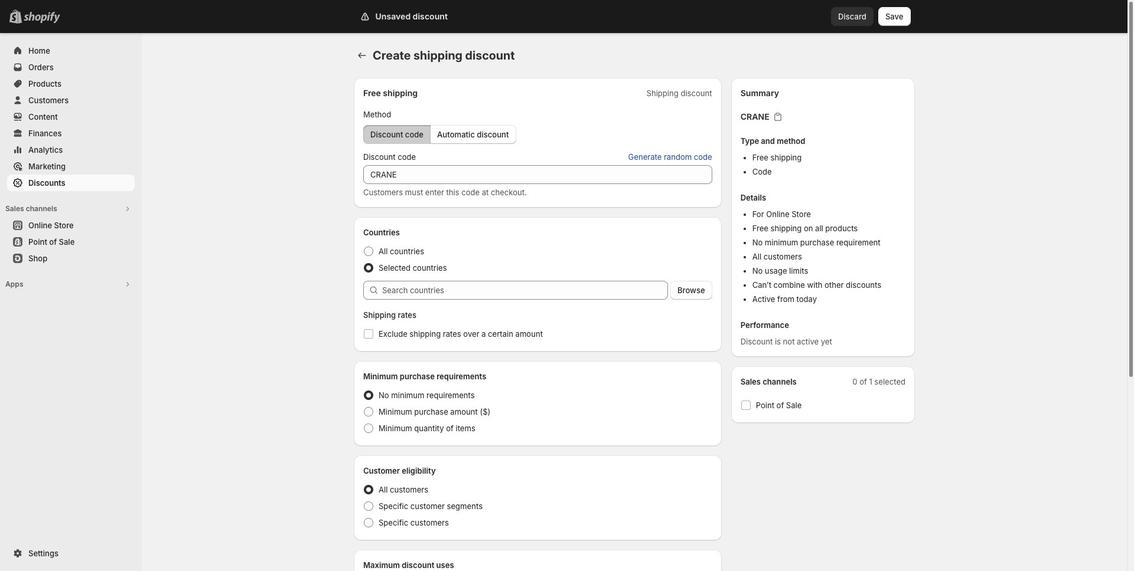 Task type: vqa. For each thing, say whether or not it's contained in the screenshot.
Shopify image
yes



Task type: describe. For each thing, give the bounding box(es) containing it.
Search countries text field
[[382, 281, 668, 300]]



Task type: locate. For each thing, give the bounding box(es) containing it.
shopify image
[[24, 12, 60, 24]]

None text field
[[363, 165, 712, 184]]



